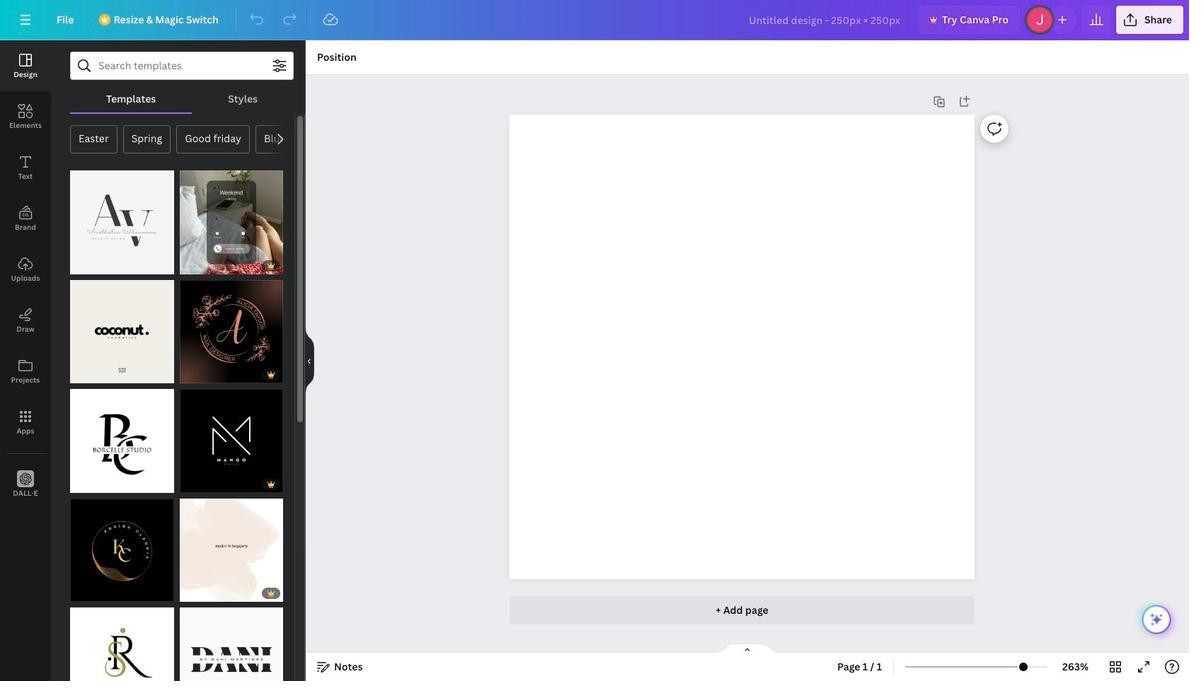 Task type: describe. For each thing, give the bounding box(es) containing it.
black and white aesthetic minimalist modern simple typography coconut cosmetics logo image
[[70, 280, 174, 384]]

white black m letter design business identity for digital design company logo group
[[180, 381, 283, 493]]

neutral minimal simple elegant quote instagram post group
[[180, 490, 283, 603]]

black & white minimalist aesthetic initials font logo image
[[70, 171, 174, 274]]

Design title text field
[[738, 6, 914, 34]]

gold luxury initial circle logo group
[[70, 490, 174, 603]]

weekend calling ui instagram post group
[[180, 162, 283, 274]]

rose gold elegant monogram floral circular logo group
[[180, 272, 283, 384]]

side panel tab list
[[0, 40, 51, 511]]

Search templates search field
[[98, 52, 266, 79]]

black & white minimalist aesthetic initials font logo group
[[70, 162, 174, 274]]

white and black modern abstract beauty logo group
[[70, 600, 174, 682]]

weekend calling ui instagram post image
[[180, 171, 283, 274]]



Task type: vqa. For each thing, say whether or not it's contained in the screenshot.
2nd group
no



Task type: locate. For each thing, give the bounding box(es) containing it.
white and black modern abstract beauty logo image
[[70, 608, 174, 682]]

Zoom button
[[1053, 656, 1099, 679]]

neutral minimal simple elegant quote instagram post image
[[180, 499, 283, 603]]

main menu bar
[[0, 0, 1190, 40]]

hide image
[[305, 327, 314, 395]]

black white elegant monogram initial name logo image
[[70, 389, 174, 493]]

show pages image
[[714, 644, 782, 655]]

canva assistant image
[[1149, 612, 1165, 628]]

gold luxury initial circle logo image
[[70, 499, 174, 603]]

black and white aesthetic minimalist modern simple typography coconut cosmetics logo group
[[70, 272, 174, 384]]

white black m letter design business identity for digital design company logo image
[[180, 389, 283, 493]]

ivory black luxury minimalist personal name logo group
[[180, 600, 283, 682]]

black white elegant monogram initial name logo group
[[70, 381, 174, 493]]



